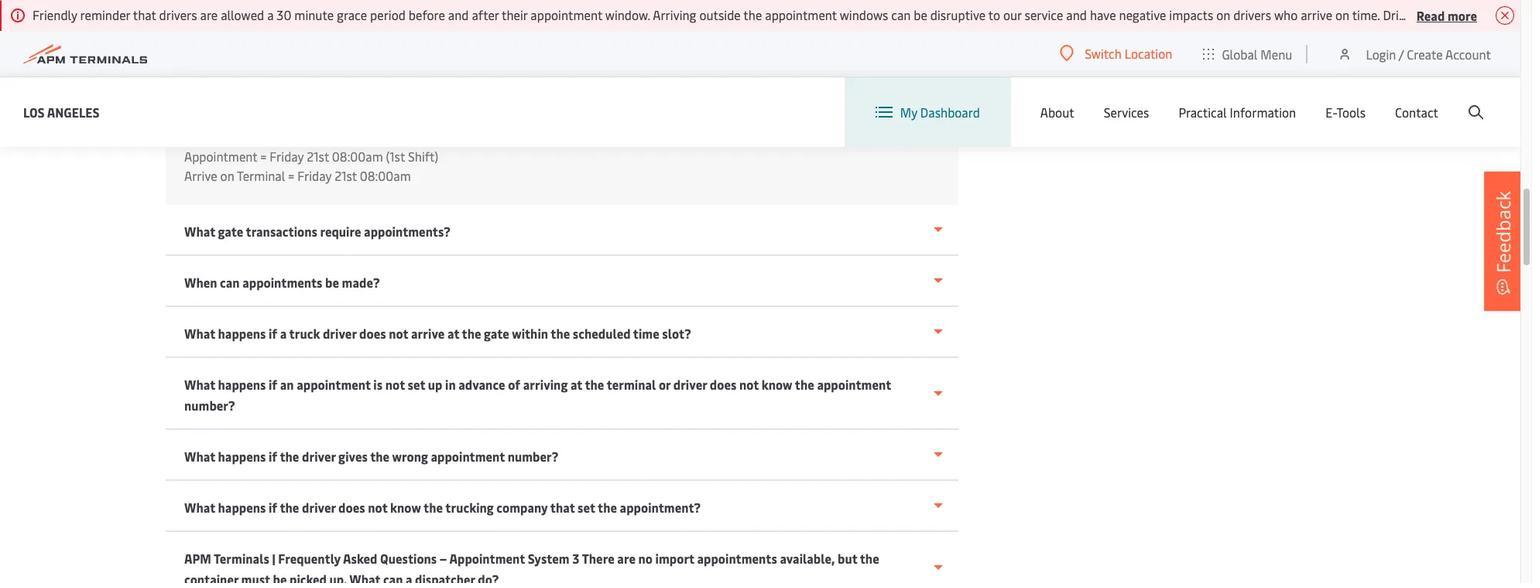 Task type: locate. For each thing, give the bounding box(es) containing it.
1 horizontal spatial and
[[1066, 6, 1087, 23]]

1 vertical spatial gate
[[484, 325, 509, 342]]

what for what happens if the driver gives the wrong appointment number?
[[184, 448, 215, 465]]

1 horizontal spatial be
[[325, 274, 339, 291]]

1 vertical spatial be
[[325, 274, 339, 291]]

0 vertical spatial friday
[[270, 148, 304, 165]]

0 vertical spatial terminal
[[237, 12, 285, 29]]

0 vertical spatial wed
[[297, 12, 322, 29]]

the
[[744, 6, 762, 23], [462, 325, 481, 342], [551, 325, 570, 342], [585, 376, 604, 393], [795, 376, 814, 393], [280, 448, 299, 465], [370, 448, 390, 465], [280, 499, 299, 516], [424, 499, 443, 516], [598, 499, 617, 516], [860, 551, 879, 568]]

1 horizontal spatial outside
[[1486, 6, 1527, 23]]

appointment inside example #3 appointment = wed 19th 06:00am (3rd shift)
[[184, 70, 257, 87]]

set left up
[[408, 376, 425, 393]]

2 vertical spatial can
[[383, 571, 403, 584]]

1 vertical spatial a
[[280, 325, 287, 342]]

company
[[497, 499, 548, 516]]

if for gives
[[269, 448, 277, 465]]

1 horizontal spatial 21st
[[335, 167, 357, 184]]

arrive
[[1301, 6, 1333, 23], [1451, 6, 1483, 23], [411, 325, 445, 342]]

2 outside from the left
[[1486, 6, 1527, 23]]

1 vertical spatial arrive
[[184, 167, 217, 184]]

1 horizontal spatial at
[[571, 376, 582, 393]]

happens inside what happens if an appointment is not set up in advance of arriving at the terminal or driver does not know the appointment number?
[[218, 376, 266, 393]]

2 if from the top
[[269, 376, 277, 393]]

are left allowed
[[200, 6, 218, 23]]

grace
[[337, 6, 367, 23]]

number?
[[184, 397, 235, 414], [508, 448, 559, 465]]

a
[[267, 6, 274, 23], [280, 325, 287, 342], [406, 571, 412, 584]]

wed down "arrive on terminal = wed 19th 03:00am"
[[269, 70, 294, 87]]

1 horizontal spatial 19th
[[325, 12, 349, 29]]

0 horizontal spatial be
[[273, 571, 287, 584]]

1 vertical spatial set
[[578, 499, 595, 516]]

driver
[[323, 325, 357, 342], [673, 376, 707, 393], [302, 448, 336, 465], [302, 499, 336, 516]]

1 vertical spatial are
[[617, 551, 636, 568]]

2 vertical spatial appointment
[[449, 551, 525, 568]]

0 horizontal spatial can
[[220, 274, 240, 291]]

what
[[184, 223, 215, 240], [184, 325, 215, 342], [184, 376, 215, 393], [184, 448, 215, 465], [184, 499, 215, 516], [349, 571, 380, 584]]

practical information
[[1179, 104, 1296, 121]]

2 horizontal spatial be
[[914, 6, 928, 23]]

0 horizontal spatial number?
[[184, 397, 235, 414]]

19th inside example #3 appointment = wed 19th 06:00am (3rd shift)
[[297, 70, 321, 87]]

happens for what happens if a truck driver does not arrive at the gate within the scheduled time slot?
[[218, 325, 266, 342]]

0 horizontal spatial and
[[448, 6, 469, 23]]

0 horizontal spatial gate
[[218, 223, 243, 240]]

are left no
[[617, 551, 636, 568]]

0 horizontal spatial 19th
[[297, 70, 321, 87]]

1 horizontal spatial that
[[550, 499, 575, 516]]

1 horizontal spatial drivers
[[1234, 6, 1272, 23]]

picked
[[290, 571, 327, 584]]

disruptive
[[931, 6, 986, 23]]

gate left transactions
[[218, 223, 243, 240]]

what for what happens if an appointment is not set up in advance of arriving at the terminal or driver does not know the appointment number?
[[184, 376, 215, 393]]

drivers
[[159, 6, 197, 23], [1234, 6, 1272, 23]]

wed right the 30
[[297, 12, 322, 29]]

what happens if the driver gives the wrong appointment number? button
[[166, 431, 959, 482]]

08:00am down "(1st"
[[360, 167, 411, 184]]

2 vertical spatial a
[[406, 571, 412, 584]]

negative
[[1119, 6, 1166, 23]]

that right reminder
[[133, 6, 156, 23]]

if inside what happens if the driver does not know the trucking company that set the appointment? dropdown button
[[269, 499, 277, 516]]

1 vertical spatial number?
[[508, 448, 559, 465]]

1 vertical spatial at
[[571, 376, 582, 393]]

appointment
[[184, 70, 257, 87], [184, 148, 257, 165], [449, 551, 525, 568]]

and left 'after'
[[448, 6, 469, 23]]

0 vertical spatial arrive
[[184, 12, 217, 29]]

is
[[373, 376, 383, 393]]

0 vertical spatial shift)
[[403, 70, 434, 87]]

that right company
[[550, 499, 575, 516]]

apm terminals | frequently asked questions – appointment system 3 there are no import appointments available, but the container must be picked up. what can a dispatcher do?
[[184, 551, 879, 584]]

be inside apm terminals | frequently asked questions – appointment system 3 there are no import appointments available, but the container must be picked up. what can a dispatcher do?
[[273, 571, 287, 584]]

(3rd
[[378, 70, 400, 87]]

1 vertical spatial appointment
[[184, 148, 257, 165]]

0 horizontal spatial set
[[408, 376, 425, 393]]

0 vertical spatial be
[[914, 6, 928, 23]]

can inside apm terminals | frequently asked questions – appointment system 3 there are no import appointments available, but the container must be picked up. what can a dispatcher do?
[[383, 571, 403, 584]]

that right the drivers
[[1425, 6, 1448, 23]]

0 vertical spatial number?
[[184, 397, 235, 414]]

1 horizontal spatial gate
[[484, 325, 509, 342]]

be inside when can appointments be made? dropdown button
[[325, 274, 339, 291]]

3 happens from the top
[[218, 448, 266, 465]]

slot?
[[662, 325, 691, 342]]

arrive right who
[[1301, 6, 1333, 23]]

4 happens from the top
[[218, 499, 266, 516]]

1 horizontal spatial are
[[617, 551, 636, 568]]

appointments down transactions
[[242, 274, 322, 291]]

0 horizontal spatial outside
[[699, 6, 741, 23]]

in
[[445, 376, 456, 393]]

1 horizontal spatial number?
[[508, 448, 559, 465]]

arriving
[[653, 6, 696, 23]]

if inside what happens if an appointment is not set up in advance of arriving at the terminal or driver does not know the appointment number?
[[269, 376, 277, 393]]

1 vertical spatial terminal
[[237, 167, 285, 184]]

0 horizontal spatial wed
[[269, 70, 294, 87]]

1 vertical spatial can
[[220, 274, 240, 291]]

on inside appointment = friday 21st 08:00am (1st shift) arrive on terminal = friday 21st 08:00am
[[220, 167, 234, 184]]

can right when
[[220, 274, 240, 291]]

but
[[838, 551, 858, 568]]

a inside apm terminals | frequently asked questions – appointment system 3 there are no import appointments available, but the container must be picked up. what can a dispatcher do?
[[406, 571, 412, 584]]

driver right or
[[673, 376, 707, 393]]

wed for terminal
[[297, 12, 322, 29]]

1 vertical spatial does
[[710, 376, 737, 393]]

19th
[[325, 12, 349, 29], [297, 70, 321, 87]]

terminals
[[214, 551, 269, 568]]

arrive right read
[[1451, 6, 1483, 23]]

2 arrive from the top
[[184, 167, 217, 184]]

can right windows
[[891, 6, 911, 23]]

friday
[[270, 148, 304, 165], [298, 167, 332, 184]]

1 vertical spatial appointments
[[697, 551, 777, 568]]

1 horizontal spatial wed
[[297, 12, 322, 29]]

on
[[1217, 6, 1231, 23], [1336, 6, 1350, 23], [220, 12, 234, 29], [220, 167, 234, 184]]

0 vertical spatial set
[[408, 376, 425, 393]]

are
[[200, 6, 218, 23], [617, 551, 636, 568]]

19th left 03:00am
[[325, 12, 349, 29]]

happens
[[218, 325, 266, 342], [218, 376, 266, 393], [218, 448, 266, 465], [218, 499, 266, 516]]

0 vertical spatial appointments
[[242, 274, 322, 291]]

0 vertical spatial appointment
[[184, 70, 257, 87]]

practical
[[1179, 104, 1227, 121]]

friday up what gate transactions require appointments? on the top
[[298, 167, 332, 184]]

global
[[1222, 45, 1258, 62]]

1 arrive from the top
[[184, 12, 217, 29]]

does inside what happens if an appointment is not set up in advance of arriving at the terminal or driver does not know the appointment number?
[[710, 376, 737, 393]]

does
[[359, 325, 386, 342], [710, 376, 737, 393], [338, 499, 365, 516]]

appointment = friday 21st 08:00am (1st shift) arrive on terminal = friday 21st 08:00am
[[184, 148, 438, 184]]

appointment inside apm terminals | frequently asked questions – appointment system 3 there are no import appointments available, but the container must be picked up. what can a dispatcher do?
[[449, 551, 525, 568]]

appointments right import
[[697, 551, 777, 568]]

1 if from the top
[[269, 325, 277, 342]]

2 vertical spatial does
[[338, 499, 365, 516]]

feedback button
[[1484, 172, 1523, 311]]

shift) inside example #3 appointment = wed 19th 06:00am (3rd shift)
[[403, 70, 434, 87]]

dashboard
[[920, 104, 980, 121]]

shift) right (3rd
[[403, 70, 434, 87]]

if
[[269, 325, 277, 342], [269, 376, 277, 393], [269, 448, 277, 465], [269, 499, 277, 516]]

21st up require
[[335, 167, 357, 184]]

4 if from the top
[[269, 499, 277, 516]]

=
[[288, 12, 295, 29], [260, 70, 267, 87], [260, 148, 267, 165], [288, 167, 295, 184]]

menu
[[1261, 45, 1293, 62]]

driver right truck
[[323, 325, 357, 342]]

1 vertical spatial 19th
[[297, 70, 321, 87]]

2 horizontal spatial can
[[891, 6, 911, 23]]

21st
[[307, 148, 329, 165], [335, 167, 357, 184]]

1 horizontal spatial a
[[280, 325, 287, 342]]

if inside "what happens if the driver gives the wrong appointment number?" dropdown button
[[269, 448, 277, 465]]

windows
[[840, 6, 888, 23]]

0 vertical spatial a
[[267, 6, 274, 23]]

outside right "arriving"
[[699, 6, 741, 23]]

2 horizontal spatial arrive
[[1451, 6, 1483, 23]]

up.
[[330, 571, 347, 584]]

be down |
[[273, 571, 287, 584]]

1 vertical spatial wed
[[269, 70, 294, 87]]

0 vertical spatial at
[[447, 325, 459, 342]]

happens for what happens if the driver gives the wrong appointment number?
[[218, 448, 266, 465]]

shift) right "(1st"
[[408, 148, 438, 165]]

e-
[[1326, 104, 1337, 121]]

0 horizontal spatial arrive
[[411, 325, 445, 342]]

what happens if the driver does not know the trucking company that set the appointment?
[[184, 499, 701, 516]]

can down questions
[[383, 571, 403, 584]]

a down questions
[[406, 571, 412, 584]]

1 drivers from the left
[[159, 6, 197, 23]]

does up is
[[359, 325, 386, 342]]

0 vertical spatial know
[[762, 376, 793, 393]]

appointments inside apm terminals | frequently asked questions – appointment system 3 there are no import appointments available, but the container must be picked up. what can a dispatcher do?
[[697, 551, 777, 568]]

gate left within
[[484, 325, 509, 342]]

set inside dropdown button
[[578, 499, 595, 516]]

wed inside example #3 appointment = wed 19th 06:00am (3rd shift)
[[269, 70, 294, 87]]

an
[[280, 376, 294, 393]]

at up 'in'
[[447, 325, 459, 342]]

friday up transactions
[[270, 148, 304, 165]]

0 horizontal spatial appointments
[[242, 274, 322, 291]]

who
[[1274, 6, 1298, 23]]

set up 3
[[578, 499, 595, 516]]

drivers left who
[[1234, 6, 1272, 23]]

a left the 30
[[267, 6, 274, 23]]

what inside apm terminals | frequently asked questions – appointment system 3 there are no import appointments available, but the container must be picked up. what can a dispatcher do?
[[349, 571, 380, 584]]

2 horizontal spatial that
[[1425, 6, 1448, 23]]

19th left 06:00am
[[297, 70, 321, 87]]

appointment
[[531, 6, 602, 23], [765, 6, 837, 23], [297, 376, 371, 393], [817, 376, 891, 393], [431, 448, 505, 465]]

3 if from the top
[[269, 448, 277, 465]]

0 horizontal spatial at
[[447, 325, 459, 342]]

at
[[447, 325, 459, 342], [571, 376, 582, 393]]

login
[[1366, 45, 1396, 62]]

1 vertical spatial shift)
[[408, 148, 438, 165]]

0 horizontal spatial a
[[267, 6, 274, 23]]

outside left t
[[1486, 6, 1527, 23]]

terminal up #3 on the left of the page
[[237, 12, 285, 29]]

1 happens from the top
[[218, 325, 266, 342]]

not
[[389, 325, 408, 342], [385, 376, 405, 393], [739, 376, 759, 393], [368, 499, 387, 516]]

0 horizontal spatial drivers
[[159, 6, 197, 23]]

what inside what happens if an appointment is not set up in advance of arriving at the terminal or driver does not know the appointment number?
[[184, 376, 215, 393]]

driver left gives
[[302, 448, 336, 465]]

1 horizontal spatial set
[[578, 499, 595, 516]]

= inside example #3 appointment = wed 19th 06:00am (3rd shift)
[[260, 70, 267, 87]]

0 vertical spatial does
[[359, 325, 386, 342]]

0 vertical spatial 19th
[[325, 12, 349, 29]]

happens inside dropdown button
[[218, 448, 266, 465]]

that
[[133, 6, 156, 23], [1425, 6, 1448, 23], [550, 499, 575, 516]]

be left disruptive
[[914, 6, 928, 23]]

2 vertical spatial be
[[273, 571, 287, 584]]

terminal
[[237, 12, 285, 29], [237, 167, 285, 184]]

08:00am left "(1st"
[[332, 148, 383, 165]]

global menu
[[1222, 45, 1293, 62]]

number? inside dropdown button
[[508, 448, 559, 465]]

0 horizontal spatial are
[[200, 6, 218, 23]]

location
[[1125, 45, 1173, 62]]

a left truck
[[280, 325, 287, 342]]

0 vertical spatial gate
[[218, 223, 243, 240]]

|
[[272, 551, 275, 568]]

1 horizontal spatial know
[[762, 376, 793, 393]]

arrive up up
[[411, 325, 445, 342]]

can
[[891, 6, 911, 23], [220, 274, 240, 291], [383, 571, 403, 584]]

0 horizontal spatial 21st
[[307, 148, 329, 165]]

3
[[572, 551, 580, 568]]

driver up frequently
[[302, 499, 336, 516]]

know inside what happens if an appointment is not set up in advance of arriving at the terminal or driver does not know the appointment number?
[[762, 376, 793, 393]]

information
[[1230, 104, 1296, 121]]

wed
[[297, 12, 322, 29], [269, 70, 294, 87]]

when
[[184, 274, 217, 291]]

driver inside what happens if a truck driver does not arrive at the gate within the scheduled time slot? dropdown button
[[323, 325, 357, 342]]

21st up what gate transactions require appointments? on the top
[[307, 148, 329, 165]]

contact button
[[1395, 77, 1439, 147]]

does down gives
[[338, 499, 365, 516]]

0 vertical spatial can
[[891, 6, 911, 23]]

at right the arriving
[[571, 376, 582, 393]]

1 vertical spatial 08:00am
[[360, 167, 411, 184]]

before
[[409, 6, 445, 23]]

0 vertical spatial 08:00am
[[332, 148, 383, 165]]

when can appointments be made? button
[[166, 256, 959, 307]]

example
[[184, 51, 233, 68]]

0 horizontal spatial know
[[390, 499, 421, 516]]

drivers up example
[[159, 6, 197, 23]]

terminal up transactions
[[237, 167, 285, 184]]

services button
[[1104, 77, 1149, 147]]

1 horizontal spatial appointments
[[697, 551, 777, 568]]

shift) inside appointment = friday 21st 08:00am (1st shift) arrive on terminal = friday 21st 08:00am
[[408, 148, 438, 165]]

2 terminal from the top
[[237, 167, 285, 184]]

if inside what happens if a truck driver does not arrive at the gate within the scheduled time slot? dropdown button
[[269, 325, 277, 342]]

and left have
[[1066, 6, 1087, 23]]

1 horizontal spatial arrive
[[1301, 6, 1333, 23]]

be left made?
[[325, 274, 339, 291]]

scheduled
[[573, 325, 631, 342]]

appointment inside appointment = friday 21st 08:00am (1st shift) arrive on terminal = friday 21st 08:00am
[[184, 148, 257, 165]]

2 happens from the top
[[218, 376, 266, 393]]

1 vertical spatial 21st
[[335, 167, 357, 184]]

does right or
[[710, 376, 737, 393]]

2 horizontal spatial a
[[406, 571, 412, 584]]

1 horizontal spatial can
[[383, 571, 403, 584]]

what inside dropdown button
[[184, 448, 215, 465]]

and
[[448, 6, 469, 23], [1066, 6, 1087, 23]]

1 vertical spatial know
[[390, 499, 421, 516]]



Task type: vqa. For each thing, say whether or not it's contained in the screenshot.
My Dashboard popup button
yes



Task type: describe. For each thing, give the bounding box(es) containing it.
driver inside what happens if an appointment is not set up in advance of arriving at the terminal or driver does not know the appointment number?
[[673, 376, 707, 393]]

set inside what happens if an appointment is not set up in advance of arriving at the terminal or driver does not know the appointment number?
[[408, 376, 425, 393]]

made?
[[342, 274, 380, 291]]

los
[[23, 103, 45, 120]]

2 drivers from the left
[[1234, 6, 1272, 23]]

system
[[528, 551, 570, 568]]

time
[[633, 325, 659, 342]]

los angeles link
[[23, 103, 100, 122]]

transactions
[[246, 223, 317, 240]]

their
[[502, 6, 528, 23]]

truck
[[289, 325, 320, 342]]

if for is
[[269, 376, 277, 393]]

tools
[[1337, 104, 1366, 121]]

at inside dropdown button
[[447, 325, 459, 342]]

practical information button
[[1179, 77, 1296, 147]]

2 and from the left
[[1066, 6, 1087, 23]]

account
[[1446, 45, 1491, 62]]

03:00am
[[352, 12, 403, 29]]

driver inside "what happens if the driver gives the wrong appointment number?" dropdown button
[[302, 448, 336, 465]]

06:00am
[[324, 70, 375, 87]]

no
[[638, 551, 653, 568]]

service
[[1025, 6, 1063, 23]]

what happens if the driver does not know the trucking company that set the appointment? button
[[166, 482, 959, 533]]

time.
[[1352, 6, 1380, 23]]

arriving
[[523, 376, 568, 393]]

appointment?
[[620, 499, 701, 516]]

example #3 appointment = wed 19th 06:00am (3rd shift)
[[184, 51, 434, 87]]

know inside what happens if the driver does not know the trucking company that set the appointment? dropdown button
[[390, 499, 421, 516]]

questions
[[380, 551, 437, 568]]

there
[[582, 551, 615, 568]]

what for what happens if a truck driver does not arrive at the gate within the scheduled time slot?
[[184, 325, 215, 342]]

#3
[[236, 51, 251, 68]]

1 terminal from the top
[[237, 12, 285, 29]]

happens for what happens if the driver does not know the trucking company that set the appointment?
[[218, 499, 266, 516]]

appointments?
[[364, 223, 451, 240]]

1 and from the left
[[448, 6, 469, 23]]

allowed
[[221, 6, 264, 23]]

e-tools button
[[1326, 77, 1366, 147]]

the inside apm terminals | frequently asked questions – appointment system 3 there are no import appointments available, but the container must be picked up. what can a dispatcher do?
[[860, 551, 879, 568]]

or
[[659, 376, 671, 393]]

create
[[1407, 45, 1443, 62]]

1 vertical spatial friday
[[298, 167, 332, 184]]

what for what gate transactions require appointments?
[[184, 223, 215, 240]]

(1st
[[386, 148, 405, 165]]

driver inside what happens if the driver does not know the trucking company that set the appointment? dropdown button
[[302, 499, 336, 516]]

period
[[370, 6, 406, 23]]

are inside apm terminals | frequently asked questions – appointment system 3 there are no import appointments available, but the container must be picked up. what can a dispatcher do?
[[617, 551, 636, 568]]

what gate transactions require appointments?
[[184, 223, 451, 240]]

about button
[[1041, 77, 1074, 147]]

require
[[320, 223, 361, 240]]

wrong
[[392, 448, 428, 465]]

e-tools
[[1326, 104, 1366, 121]]

our
[[1003, 6, 1022, 23]]

appointment inside dropdown button
[[431, 448, 505, 465]]

to
[[989, 6, 1000, 23]]

do?
[[478, 571, 499, 584]]

what happens if the driver gives the wrong appointment number?
[[184, 448, 559, 465]]

what gate transactions require appointments? button
[[166, 205, 959, 256]]

–
[[440, 551, 447, 568]]

at inside what happens if an appointment is not set up in advance of arriving at the terminal or driver does not know the appointment number?
[[571, 376, 582, 393]]

/
[[1399, 45, 1404, 62]]

angeles
[[47, 103, 100, 120]]

number? inside what happens if an appointment is not set up in advance of arriving at the terminal or driver does not know the appointment number?
[[184, 397, 235, 414]]

switch location
[[1085, 45, 1173, 62]]

friendly
[[33, 6, 77, 23]]

import
[[656, 551, 694, 568]]

of
[[508, 376, 520, 393]]

impacts
[[1169, 6, 1214, 23]]

what happens if an appointment is not set up in advance of arriving at the terminal or driver does not know the appointment number?
[[184, 376, 891, 414]]

asked
[[343, 551, 377, 568]]

1 outside from the left
[[699, 6, 741, 23]]

what happens if an appointment is not set up in advance of arriving at the terminal or driver does not know the appointment number? button
[[166, 358, 959, 431]]

contact
[[1395, 104, 1439, 121]]

if for does
[[269, 499, 277, 516]]

wed for appointment
[[269, 70, 294, 87]]

19th for 06:00am
[[297, 70, 321, 87]]

los angeles
[[23, 103, 100, 120]]

login / create account link
[[1338, 31, 1491, 77]]

reminder
[[80, 6, 130, 23]]

0 vertical spatial 21st
[[307, 148, 329, 165]]

friendly reminder that drivers are allowed a 30 minute grace period before and after their appointment window. arriving outside the appointment windows can be disruptive to our service and have negative impacts on drivers who arrive on time. drivers that arrive outside t
[[33, 6, 1532, 23]]

0 vertical spatial are
[[200, 6, 218, 23]]

arrive inside what happens if a truck driver does not arrive at the gate within the scheduled time slot? dropdown button
[[411, 325, 445, 342]]

0 horizontal spatial that
[[133, 6, 156, 23]]

my
[[900, 104, 917, 121]]

advance
[[459, 376, 505, 393]]

terminal inside appointment = friday 21st 08:00am (1st shift) arrive on terminal = friday 21st 08:00am
[[237, 167, 285, 184]]

read more button
[[1417, 5, 1477, 25]]

more
[[1448, 7, 1477, 24]]

30
[[277, 6, 291, 23]]

up
[[428, 376, 443, 393]]

if for driver
[[269, 325, 277, 342]]

that inside dropdown button
[[550, 499, 575, 516]]

gives
[[338, 448, 368, 465]]

arrive on terminal = wed 19th 03:00am
[[184, 12, 403, 29]]

what for what happens if the driver does not know the trucking company that set the appointment?
[[184, 499, 215, 516]]

apm
[[184, 551, 211, 568]]

container
[[184, 571, 239, 584]]

happens for what happens if an appointment is not set up in advance of arriving at the terminal or driver does not know the appointment number?
[[218, 376, 266, 393]]

switch
[[1085, 45, 1122, 62]]

close alert image
[[1496, 6, 1515, 25]]

within
[[512, 325, 548, 342]]

dispatcher
[[415, 571, 475, 584]]

about
[[1041, 104, 1074, 121]]

feedback
[[1491, 191, 1516, 273]]

19th for 03:00am
[[325, 12, 349, 29]]

t
[[1530, 6, 1532, 23]]

when can appointments be made?
[[184, 274, 380, 291]]

arrive inside appointment = friday 21st 08:00am (1st shift) arrive on terminal = friday 21st 08:00am
[[184, 167, 217, 184]]

apm terminals | frequently asked questions – appointment system 3 there are no import appointments available, but the container must be picked up. what can a dispatcher do? button
[[166, 533, 959, 584]]



